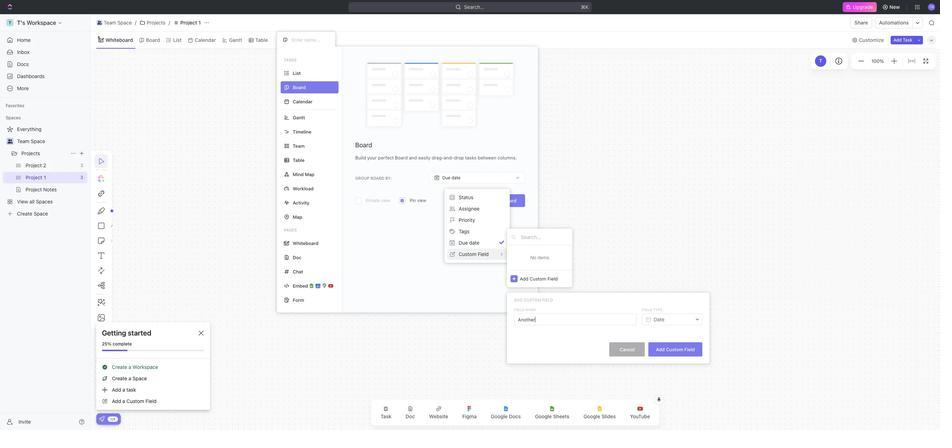 Task type: vqa. For each thing, say whether or not it's contained in the screenshot.
Add Task button
yes



Task type: describe. For each thing, give the bounding box(es) containing it.
view button
[[277, 32, 300, 48]]

team space link inside tree
[[17, 136, 86, 147]]

board
[[371, 176, 385, 180]]

due date button
[[429, 172, 525, 184]]

1 vertical spatial add custom field
[[514, 298, 553, 302]]

cancel button
[[610, 343, 645, 357]]

figma
[[463, 414, 477, 420]]

date for due date button
[[469, 240, 480, 246]]

upgrade link
[[843, 2, 877, 12]]

add custom field button
[[649, 343, 703, 357]]

getting
[[102, 329, 126, 337]]

onboarding checklist button element
[[99, 417, 105, 422]]

name
[[526, 308, 536, 312]]

add board
[[494, 198, 517, 204]]

search...
[[464, 4, 485, 10]]

1 horizontal spatial team space link
[[95, 18, 134, 27]]

100% button
[[871, 57, 886, 65]]

custom field
[[459, 251, 489, 257]]

2 / from the left
[[169, 20, 170, 26]]

1
[[198, 20, 201, 26]]

tags button
[[448, 226, 507, 237]]

status button
[[448, 192, 507, 203]]

dashboards link
[[3, 71, 87, 82]]

1 horizontal spatial team
[[104, 20, 116, 26]]

add inside dropdown button
[[520, 276, 529, 282]]

doc button
[[400, 402, 421, 424]]

mind
[[293, 172, 304, 177]]

0 horizontal spatial projects link
[[21, 148, 68, 159]]

due date button
[[448, 237, 507, 249]]

gantt link
[[228, 35, 242, 45]]

25%
[[102, 342, 111, 347]]

google sheets button
[[530, 402, 575, 424]]

field down the create a space
[[146, 398, 157, 405]]

google slides
[[584, 414, 616, 420]]

create for create a space
[[112, 376, 127, 382]]

space inside sidebar navigation
[[31, 138, 45, 144]]

customize
[[859, 37, 884, 43]]

0 horizontal spatial map
[[293, 214, 302, 220]]

automations button
[[876, 17, 913, 28]]

favorites
[[6, 103, 24, 108]]

slides
[[602, 414, 616, 420]]

1 horizontal spatial board
[[355, 142, 372, 149]]

create a space
[[112, 376, 147, 382]]

field left name
[[514, 308, 525, 312]]

upgrade
[[853, 4, 874, 10]]

2 vertical spatial board
[[504, 198, 517, 204]]

1 horizontal spatial team space
[[104, 20, 132, 26]]

team inside tree
[[17, 138, 29, 144]]

started
[[128, 329, 151, 337]]

t
[[820, 58, 823, 64]]

field down items
[[548, 276, 558, 282]]

new
[[890, 4, 900, 10]]

no
[[530, 255, 537, 261]]

0 horizontal spatial gantt
[[229, 37, 242, 43]]

due date for due date button
[[459, 240, 480, 246]]

sheets
[[553, 414, 570, 420]]

field inside button
[[685, 347, 695, 352]]

custom field button
[[448, 249, 507, 260]]

group
[[355, 176, 370, 180]]

inbox
[[17, 49, 30, 55]]

website
[[429, 414, 448, 420]]

google for google docs
[[491, 414, 508, 420]]

task
[[127, 387, 136, 393]]

custom down the no items
[[530, 276, 547, 282]]

1 horizontal spatial space
[[118, 20, 132, 26]]

due for due date dropdown button
[[443, 175, 451, 181]]

due for due date button
[[459, 240, 468, 246]]

getting started
[[102, 329, 151, 337]]

a for custom
[[122, 398, 125, 405]]

items
[[538, 255, 549, 261]]

google for google slides
[[584, 414, 601, 420]]

share button
[[851, 17, 873, 28]]

add custom field button
[[507, 270, 573, 288]]

create a workspace
[[112, 364, 158, 370]]

assignee
[[459, 206, 480, 212]]

website button
[[424, 402, 454, 424]]

type
[[654, 308, 663, 312]]

tree inside sidebar navigation
[[3, 124, 87, 220]]

projects inside sidebar navigation
[[21, 150, 40, 156]]

task button
[[375, 402, 397, 424]]

field name
[[514, 308, 536, 312]]

docs link
[[3, 59, 87, 70]]

docs inside sidebar navigation
[[17, 61, 29, 67]]

0 vertical spatial projects link
[[138, 18, 167, 27]]

board link
[[145, 35, 160, 45]]

share
[[855, 20, 869, 26]]

figma button
[[457, 402, 483, 424]]

date for due date dropdown button
[[452, 175, 461, 181]]

0 horizontal spatial list
[[173, 37, 182, 43]]

whiteboard link
[[104, 35, 133, 45]]

⌘k
[[581, 4, 589, 10]]

add a custom field
[[112, 398, 157, 405]]

field down due date button
[[478, 251, 489, 257]]

list link
[[172, 35, 182, 45]]

custom down due date button
[[459, 251, 477, 257]]

docs inside 'button'
[[509, 414, 521, 420]]

spaces
[[6, 115, 21, 120]]

google docs
[[491, 414, 521, 420]]

add task button
[[891, 36, 916, 44]]

status
[[459, 194, 474, 200]]

sidebar navigation
[[0, 14, 91, 430]]



Task type: locate. For each thing, give the bounding box(es) containing it.
google for google sheets
[[535, 414, 552, 420]]

custom
[[459, 251, 477, 257], [530, 276, 547, 282], [524, 298, 541, 302], [666, 347, 683, 352], [127, 398, 144, 405]]

a for workspace
[[129, 364, 131, 370]]

team space inside tree
[[17, 138, 45, 144]]

whiteboard up chat
[[293, 240, 319, 246]]

0 vertical spatial whiteboard
[[106, 37, 133, 43]]

assignee button
[[448, 203, 507, 215]]

projects link
[[138, 18, 167, 27], [21, 148, 68, 159]]

tree
[[3, 124, 87, 220]]

map right mind
[[305, 172, 315, 177]]

0 vertical spatial add custom field
[[520, 276, 558, 282]]

timeline
[[293, 129, 312, 135]]

space
[[118, 20, 132, 26], [31, 138, 45, 144], [133, 376, 147, 382]]

workspace
[[133, 364, 158, 370]]

0 vertical spatial projects
[[147, 20, 166, 26]]

gantt left the table link
[[229, 37, 242, 43]]

table up mind
[[293, 157, 305, 163]]

due date inside dropdown button
[[443, 175, 461, 181]]

due inside dropdown button
[[443, 175, 451, 181]]

1 horizontal spatial docs
[[509, 414, 521, 420]]

home
[[17, 37, 31, 43]]

1 horizontal spatial google
[[535, 414, 552, 420]]

field left 'type'
[[642, 308, 653, 312]]

date
[[654, 317, 665, 323]]

due
[[443, 175, 451, 181], [459, 240, 468, 246]]

google
[[491, 414, 508, 420], [535, 414, 552, 420], [584, 414, 601, 420]]

Enter name... field
[[291, 37, 330, 43]]

1 horizontal spatial task
[[903, 37, 913, 42]]

1 horizontal spatial date
[[469, 240, 480, 246]]

board inside the board link
[[146, 37, 160, 43]]

1 vertical spatial table
[[293, 157, 305, 163]]

tags
[[459, 229, 470, 235]]

0 horizontal spatial team
[[17, 138, 29, 144]]

task down automations button
[[903, 37, 913, 42]]

a up the create a space
[[129, 364, 131, 370]]

0 vertical spatial board
[[146, 37, 160, 43]]

field type
[[642, 308, 663, 312]]

user group image
[[97, 21, 102, 25], [7, 139, 13, 144]]

0 vertical spatial task
[[903, 37, 913, 42]]

field down add custom field dropdown button
[[542, 298, 553, 302]]

google inside google docs 'button'
[[491, 414, 508, 420]]

0 vertical spatial due
[[443, 175, 451, 181]]

2 google from the left
[[535, 414, 552, 420]]

1 horizontal spatial projects link
[[138, 18, 167, 27]]

add custom field
[[520, 276, 558, 282], [514, 298, 553, 302], [656, 347, 695, 352]]

2 vertical spatial add custom field
[[656, 347, 695, 352]]

youtube button
[[625, 402, 656, 424]]

0 vertical spatial calendar
[[195, 37, 216, 43]]

1 vertical spatial whiteboard
[[293, 240, 319, 246]]

1 vertical spatial space
[[31, 138, 45, 144]]

0 vertical spatial docs
[[17, 61, 29, 67]]

doc right task button on the left bottom of the page
[[406, 414, 415, 420]]

Enter name... text field
[[514, 314, 637, 326]]

whiteboard left the board link
[[106, 37, 133, 43]]

cancel
[[620, 347, 635, 352]]

google left sheets
[[535, 414, 552, 420]]

1 google from the left
[[491, 414, 508, 420]]

doc up chat
[[293, 255, 302, 260]]

1 vertical spatial projects
[[21, 150, 40, 156]]

0 horizontal spatial doc
[[293, 255, 302, 260]]

inbox link
[[3, 47, 87, 58]]

1 horizontal spatial list
[[293, 70, 301, 76]]

table right gantt link
[[255, 37, 268, 43]]

add custom field inside button
[[656, 347, 695, 352]]

date
[[452, 175, 461, 181], [469, 240, 480, 246]]

field down date popup button on the right bottom of page
[[685, 347, 695, 352]]

a for task
[[122, 387, 125, 393]]

due date for due date dropdown button
[[443, 175, 461, 181]]

1 vertical spatial board
[[355, 142, 372, 149]]

1 vertical spatial gantt
[[293, 115, 305, 120]]

complete
[[113, 342, 132, 347]]

team space up whiteboard link on the left
[[104, 20, 132, 26]]

team space link
[[95, 18, 134, 27], [17, 136, 86, 147]]

tree containing team space
[[3, 124, 87, 220]]

create for create a workspace
[[112, 364, 127, 370]]

a for space
[[129, 376, 131, 382]]

youtube
[[630, 414, 650, 420]]

custom down date popup button on the right bottom of page
[[666, 347, 683, 352]]

add custom field up name
[[514, 298, 553, 302]]

2 horizontal spatial google
[[584, 414, 601, 420]]

1 horizontal spatial whiteboard
[[293, 240, 319, 246]]

1 vertical spatial team space link
[[17, 136, 86, 147]]

date inside dropdown button
[[452, 175, 461, 181]]

a
[[129, 364, 131, 370], [129, 376, 131, 382], [122, 387, 125, 393], [122, 398, 125, 405]]

0 vertical spatial date
[[452, 175, 461, 181]]

mind map
[[293, 172, 315, 177]]

0 horizontal spatial board
[[146, 37, 160, 43]]

0 vertical spatial team space link
[[95, 18, 134, 27]]

calendar link
[[193, 35, 216, 45]]

0 horizontal spatial docs
[[17, 61, 29, 67]]

2 horizontal spatial board
[[504, 198, 517, 204]]

priority
[[459, 217, 475, 223]]

custom down task
[[127, 398, 144, 405]]

2 vertical spatial space
[[133, 376, 147, 382]]

0 horizontal spatial team space
[[17, 138, 45, 144]]

team space down the spaces
[[17, 138, 45, 144]]

google right figma
[[491, 414, 508, 420]]

1 horizontal spatial map
[[305, 172, 315, 177]]

automations
[[880, 20, 909, 26]]

calendar down 1
[[195, 37, 216, 43]]

0 vertical spatial user group image
[[97, 21, 102, 25]]

create up add a task
[[112, 376, 127, 382]]

1 vertical spatial due
[[459, 240, 468, 246]]

google slides button
[[578, 402, 622, 424]]

map
[[305, 172, 315, 177], [293, 214, 302, 220]]

google docs button
[[485, 402, 527, 424]]

favorites button
[[3, 102, 27, 110]]

priority button
[[448, 215, 507, 226]]

chat
[[293, 269, 303, 275]]

customize button
[[850, 35, 887, 45]]

1 / from the left
[[135, 20, 136, 26]]

due date up custom field
[[459, 240, 480, 246]]

google sheets
[[535, 414, 570, 420]]

1 vertical spatial docs
[[509, 414, 521, 420]]

0 vertical spatial map
[[305, 172, 315, 177]]

1 vertical spatial list
[[293, 70, 301, 76]]

1 vertical spatial team space
[[17, 138, 45, 144]]

due date
[[443, 175, 461, 181], [459, 240, 480, 246]]

1 vertical spatial projects link
[[21, 148, 68, 159]]

project 1
[[180, 20, 201, 26]]

add custom field down the no items
[[520, 276, 558, 282]]

google inside google slides "button"
[[584, 414, 601, 420]]

1 vertical spatial task
[[381, 414, 392, 420]]

embed
[[293, 283, 308, 289]]

map down activity
[[293, 214, 302, 220]]

a left task
[[122, 387, 125, 393]]

calendar
[[195, 37, 216, 43], [293, 99, 313, 104]]

dashboards
[[17, 73, 45, 79]]

1 horizontal spatial projects
[[147, 20, 166, 26]]

team down the spaces
[[17, 138, 29, 144]]

1/4
[[110, 417, 116, 421]]

form
[[293, 297, 304, 303]]

1 vertical spatial doc
[[406, 414, 415, 420]]

group board by:
[[355, 176, 392, 180]]

calendar up timeline
[[293, 99, 313, 104]]

date inside button
[[469, 240, 480, 246]]

0 vertical spatial gantt
[[229, 37, 242, 43]]

project
[[180, 20, 197, 26]]

workload
[[293, 186, 314, 191]]

custom up name
[[524, 298, 541, 302]]

a down add a task
[[122, 398, 125, 405]]

0 vertical spatial due date
[[443, 175, 461, 181]]

Search... text field
[[521, 232, 569, 242]]

create up the create a space
[[112, 364, 127, 370]]

0 horizontal spatial task
[[381, 414, 392, 420]]

1 horizontal spatial /
[[169, 20, 170, 26]]

table
[[255, 37, 268, 43], [293, 157, 305, 163]]

google left slides
[[584, 414, 601, 420]]

activity
[[293, 200, 310, 206]]

3 google from the left
[[584, 414, 601, 420]]

list down project 1 link
[[173, 37, 182, 43]]

doc inside button
[[406, 414, 415, 420]]

date button
[[643, 314, 702, 326]]

1 vertical spatial create
[[112, 376, 127, 382]]

no items
[[530, 255, 549, 261]]

doc
[[293, 255, 302, 260], [406, 414, 415, 420]]

custom inside button
[[666, 347, 683, 352]]

1 vertical spatial due date
[[459, 240, 480, 246]]

team space
[[104, 20, 132, 26], [17, 138, 45, 144]]

team down timeline
[[293, 143, 305, 149]]

2 horizontal spatial space
[[133, 376, 147, 382]]

0 vertical spatial space
[[118, 20, 132, 26]]

home link
[[3, 34, 87, 46]]

google inside google sheets button
[[535, 414, 552, 420]]

1 vertical spatial date
[[469, 240, 480, 246]]

1 horizontal spatial doc
[[406, 414, 415, 420]]

0 horizontal spatial space
[[31, 138, 45, 144]]

date up custom field
[[469, 240, 480, 246]]

1 vertical spatial user group image
[[7, 139, 13, 144]]

invite
[[18, 419, 31, 425]]

add task
[[894, 37, 913, 42]]

list down view
[[293, 70, 301, 76]]

1 horizontal spatial calendar
[[293, 99, 313, 104]]

table link
[[254, 35, 268, 45]]

team up whiteboard link on the left
[[104, 20, 116, 26]]

add custom field down date popup button on the right bottom of page
[[656, 347, 695, 352]]

project 1 link
[[172, 18, 203, 27]]

0 vertical spatial table
[[255, 37, 268, 43]]

close image
[[199, 331, 204, 336]]

1 vertical spatial map
[[293, 214, 302, 220]]

0 vertical spatial create
[[112, 364, 127, 370]]

0 horizontal spatial due
[[443, 175, 451, 181]]

1 horizontal spatial table
[[293, 157, 305, 163]]

add a task
[[112, 387, 136, 393]]

view button
[[277, 35, 300, 45]]

2 horizontal spatial team
[[293, 143, 305, 149]]

gantt up timeline
[[293, 115, 305, 120]]

0 horizontal spatial projects
[[21, 150, 40, 156]]

onboarding checklist button image
[[99, 417, 105, 422]]

0 horizontal spatial team space link
[[17, 136, 86, 147]]

0 horizontal spatial user group image
[[7, 139, 13, 144]]

0 horizontal spatial date
[[452, 175, 461, 181]]

0 vertical spatial team space
[[104, 20, 132, 26]]

projects
[[147, 20, 166, 26], [21, 150, 40, 156]]

0 horizontal spatial whiteboard
[[106, 37, 133, 43]]

0 horizontal spatial table
[[255, 37, 268, 43]]

a up task
[[129, 376, 131, 382]]

new button
[[880, 1, 905, 13]]

1 horizontal spatial due
[[459, 240, 468, 246]]

task left "doc" button at the bottom of the page
[[381, 414, 392, 420]]

0 horizontal spatial google
[[491, 414, 508, 420]]

team
[[104, 20, 116, 26], [17, 138, 29, 144], [293, 143, 305, 149]]

due date up status
[[443, 175, 461, 181]]

date up status
[[452, 175, 461, 181]]

1 create from the top
[[112, 364, 127, 370]]

user group image inside sidebar navigation
[[7, 139, 13, 144]]

1 vertical spatial calendar
[[293, 99, 313, 104]]

due inside button
[[459, 240, 468, 246]]

field
[[478, 251, 489, 257], [548, 276, 558, 282], [542, 298, 553, 302], [514, 308, 525, 312], [642, 308, 653, 312], [685, 347, 695, 352], [146, 398, 157, 405]]

by:
[[386, 176, 392, 180]]

0 horizontal spatial /
[[135, 20, 136, 26]]

due date inside button
[[459, 240, 480, 246]]

0 vertical spatial doc
[[293, 255, 302, 260]]

view
[[286, 37, 298, 43]]

0 horizontal spatial calendar
[[195, 37, 216, 43]]

0 vertical spatial list
[[173, 37, 182, 43]]

2 create from the top
[[112, 376, 127, 382]]

100%
[[872, 58, 884, 64]]

add custom field inside dropdown button
[[520, 276, 558, 282]]

1 horizontal spatial user group image
[[97, 21, 102, 25]]

1 horizontal spatial gantt
[[293, 115, 305, 120]]

25% complete
[[102, 342, 132, 347]]

task
[[903, 37, 913, 42], [381, 414, 392, 420]]



